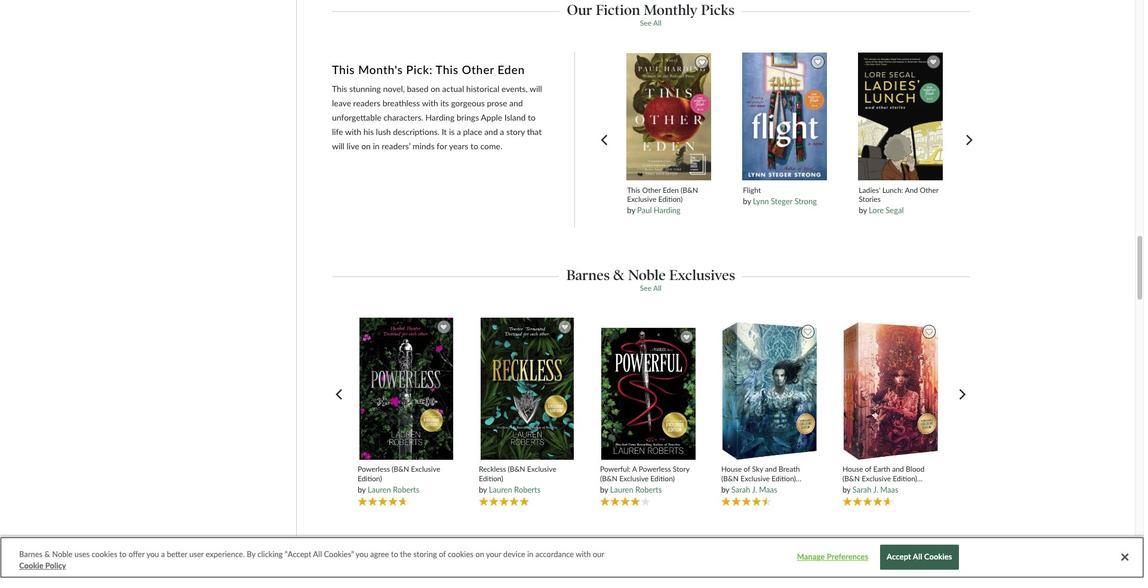 Task type: vqa. For each thing, say whether or not it's contained in the screenshot.
the bottommost Report button
no



Task type: describe. For each thing, give the bounding box(es) containing it.
house of earth and blood (b&n exclusive edition) (crescent city series #1) image
[[844, 322, 939, 461]]

accept all cookies button
[[881, 545, 959, 570]]

cookie policy link
[[19, 561, 66, 572]]

(b&n inside house of sky and breath (b&n exclusive edition) (crescent city series #2)
[[722, 474, 739, 483]]

privacy alert dialog
[[0, 537, 1145, 578]]

barnes for exclusives
[[567, 266, 610, 284]]

and inside house of sky and breath (b&n exclusive edition) (crescent city series #2)
[[765, 465, 777, 474]]

(b&n inside 'reckless (b&n exclusive edition) by lauren roberts'
[[508, 465, 526, 474]]

all inside button
[[913, 552, 923, 562]]

only $5 with purchase
[[579, 535, 724, 552]]

by
[[247, 550, 256, 559]]

picks
[[701, 1, 735, 18]]

breath
[[779, 465, 800, 474]]

2 horizontal spatial a
[[500, 127, 504, 137]]

on inside barnes & noble uses cookies to offer you a better user experience. by clicking "accept all cookies" you agree to the storing of cookies on your device in accordance with our cookie policy
[[476, 550, 484, 559]]

see for noble
[[640, 284, 652, 293]]

that
[[527, 127, 542, 137]]

this other eden (b&n exclusive edition) by paul harding
[[627, 186, 698, 215]]

our fiction monthly picks see all
[[567, 1, 735, 27]]

and inside 'house of earth and blood (b&n exclusive edition) (crescent city series #1)'
[[893, 465, 904, 474]]

1 horizontal spatial a
[[457, 127, 461, 137]]

brings
[[457, 112, 479, 122]]

in inside this stunning novel, based on actual historical events, will leave readers breathless with its gorgeous prose and unforgettable characters. harding brings apple island to life with his lush descriptions. it is a place and a story that will live on in readers' minds for years to come.
[[373, 141, 380, 151]]

other inside this other eden (b&n exclusive edition) by paul harding
[[643, 186, 661, 194]]

other inside ladies' lunch: and other stories by lore segal
[[920, 186, 939, 194]]

edition) inside powerful: a powerless story (b&n exclusive edition) by lauren roberts
[[651, 474, 675, 483]]

strong
[[795, 196, 817, 206]]

2 you from the left
[[356, 550, 368, 559]]

all inside "our fiction monthly picks see all"
[[654, 19, 662, 27]]

with up "live"
[[345, 127, 362, 137]]

for
[[437, 141, 447, 151]]

this for this month's pick: this other eden
[[332, 63, 355, 77]]

offer
[[129, 550, 145, 559]]

ladies' lunch: and other stories by lore segal
[[859, 186, 939, 215]]

powerless (b&n exclusive edition) by lauren roberts
[[358, 465, 440, 495]]

policy
[[45, 561, 66, 571]]

by inside this other eden (b&n exclusive edition) by paul harding
[[627, 206, 636, 215]]

this for this stunning novel, based on actual historical events, will leave readers breathless with its gorgeous prose and unforgettable characters. harding brings apple island to life with his lush descriptions. it is a place and a story that will live on in readers' minds for years to come.
[[332, 84, 347, 94]]

this stunning novel, based on actual historical events, will leave readers breathless with its gorgeous prose and unforgettable characters. harding brings apple island to life with his lush descriptions. it is a place and a story that will live on in readers' minds for years to come.
[[332, 84, 542, 151]]

house of sky and breath (b&n exclusive edition) (crescent city series #2)
[[722, 465, 800, 492]]

purchase
[[664, 535, 724, 552]]

by inside ladies' lunch: and other stories by lore segal
[[859, 206, 867, 215]]

this other eden (b&n exclusive edition) link
[[627, 186, 711, 204]]

lauren for reckless (b&n exclusive edition) by lauren roberts
[[489, 485, 512, 495]]

with inside barnes & noble uses cookies to offer you a better user experience. by clicking "accept all cookies" you agree to the storing of cookies on your device in accordance with our cookie policy
[[576, 550, 591, 559]]

manage
[[797, 552, 825, 562]]

our
[[567, 1, 593, 18]]

lauren roberts link for powerless (b&n exclusive edition) by lauren roberts
[[368, 485, 420, 495]]

uses
[[75, 550, 90, 559]]

j. for sky
[[752, 485, 757, 495]]

series for #1)
[[889, 483, 909, 492]]

and
[[905, 186, 918, 194]]

house of earth and blood (b&n exclusive edition) (crescent city series #1) link
[[843, 465, 940, 492]]

exclusives
[[670, 266, 736, 284]]

lynn steger strong link
[[753, 196, 817, 206]]

lauren for powerless (b&n exclusive edition) by lauren roberts
[[368, 485, 391, 495]]

steger
[[771, 196, 793, 206]]

our
[[593, 550, 604, 559]]

flight link
[[743, 186, 827, 195]]

life
[[332, 127, 343, 137]]

(crescent for house of sky and breath (b&n exclusive edition) (crescent city series #2)
[[722, 483, 752, 492]]

eden inside this other eden (b&n exclusive edition) by paul harding
[[663, 186, 679, 194]]

reckless (b&n exclusive edition) image
[[481, 317, 575, 461]]

this for this other eden (b&n exclusive edition) by paul harding
[[627, 186, 641, 194]]

ladies' lunch: and other stories link
[[859, 186, 942, 204]]

the
[[400, 550, 412, 559]]

see all link for monthly
[[640, 19, 662, 27]]

historical
[[466, 84, 500, 94]]

is
[[449, 127, 455, 137]]

house of sky and breath (b&n exclusive edition) (crescent city series #2) image
[[722, 322, 818, 461]]

story
[[507, 127, 525, 137]]

lauren roberts link for powerful: a powerless story (b&n exclusive edition) by lauren roberts
[[610, 485, 662, 495]]

lore segal link
[[869, 206, 904, 215]]

of for earth
[[865, 465, 872, 474]]

& for uses
[[45, 550, 50, 559]]

based
[[407, 84, 429, 94]]

roberts inside powerful: a powerless story (b&n exclusive edition) by lauren roberts
[[636, 485, 662, 495]]

fiction
[[596, 1, 641, 18]]

sarah j. maas link for earth
[[853, 485, 899, 495]]

of inside barnes & noble uses cookies to offer you a better user experience. by clicking "accept all cookies" you agree to the storing of cookies on your device in accordance with our cookie policy
[[439, 550, 446, 559]]

house of earth and blood (b&n exclusive edition) (crescent city series #1)
[[843, 465, 925, 492]]

manage preferences
[[797, 552, 869, 562]]

monthly
[[644, 1, 698, 18]]

his
[[364, 127, 374, 137]]

2 cookies from the left
[[448, 550, 474, 559]]

earth
[[874, 465, 891, 474]]

lunch:
[[883, 186, 904, 194]]

powerful: a powerless story (b&n exclusive edition) image
[[601, 327, 697, 461]]

by inside 'reckless (b&n exclusive edition) by lauren roberts'
[[479, 485, 487, 495]]

come.
[[481, 141, 503, 151]]

only
[[579, 535, 610, 552]]

reckless
[[479, 465, 506, 474]]

house for house of sky and breath (b&n exclusive edition) (crescent city series #2)
[[722, 465, 742, 474]]

accordance
[[536, 550, 574, 559]]

this other eden (b&n exclusive edition) image
[[626, 52, 712, 181]]

harding inside this stunning novel, based on actual historical events, will leave readers breathless with its gorgeous prose and unforgettable characters. harding brings apple island to life with his lush descriptions. it is a place and a story that will live on in readers' minds for years to come.
[[426, 112, 455, 122]]

leave
[[332, 98, 351, 108]]

powerful: a powerless story (b&n exclusive edition) link
[[600, 465, 698, 483]]

powerless inside powerful: a powerless story (b&n exclusive edition) by lauren roberts
[[639, 465, 671, 474]]

segal
[[886, 206, 904, 215]]

lauren roberts link for reckless (b&n exclusive edition) by lauren roberts
[[489, 485, 541, 495]]

unforgettable
[[332, 112, 382, 122]]

see all link for noble
[[640, 284, 662, 293]]

in inside barnes & noble uses cookies to offer you a better user experience. by clicking "accept all cookies" you agree to the storing of cookies on your device in accordance with our cookie policy
[[528, 550, 534, 559]]

powerless (b&n exclusive edition) link
[[358, 465, 455, 483]]

powerless inside powerless (b&n exclusive edition) by lauren roberts
[[358, 465, 390, 474]]

#2)
[[789, 483, 800, 492]]

with left the its
[[422, 98, 438, 108]]

preferences
[[827, 552, 869, 562]]

island
[[505, 112, 526, 122]]

maas for sky
[[759, 485, 778, 495]]

0 horizontal spatial other
[[462, 63, 494, 77]]

exclusive inside 'reckless (b&n exclusive edition) by lauren roberts'
[[527, 465, 557, 474]]

prose
[[487, 98, 508, 108]]

powerful:
[[600, 465, 631, 474]]

flight
[[743, 186, 761, 194]]

manage preferences button
[[796, 546, 870, 570]]

actual
[[442, 84, 464, 94]]

$5
[[614, 535, 627, 552]]

paul harding link
[[638, 206, 681, 215]]

all inside barnes & noble uses cookies to offer you a better user experience. by clicking "accept all cookies" you agree to the storing of cookies on your device in accordance with our cookie policy
[[313, 550, 322, 559]]

1 cookies from the left
[[92, 550, 117, 559]]

0 vertical spatial on
[[431, 84, 440, 94]]

exclusive inside powerful: a powerless story (b&n exclusive edition) by lauren roberts
[[620, 474, 649, 483]]

agree
[[370, 550, 389, 559]]

#1)
[[910, 483, 921, 492]]

minds
[[413, 141, 435, 151]]

barnes & noble exclusives see all
[[567, 266, 736, 293]]

barnes for uses
[[19, 550, 43, 559]]

live
[[347, 141, 359, 151]]

cookies
[[925, 552, 953, 562]]

by sarah j. maas for earth
[[843, 485, 899, 495]]

sarah for earth
[[853, 485, 872, 495]]



Task type: locate. For each thing, give the bounding box(es) containing it.
maas for earth
[[881, 485, 899, 495]]

1 vertical spatial &
[[45, 550, 50, 559]]

2 horizontal spatial roberts
[[636, 485, 662, 495]]

1 house from the left
[[722, 465, 742, 474]]

city for sky
[[753, 483, 766, 492]]

0 horizontal spatial of
[[439, 550, 446, 559]]

harding up it
[[426, 112, 455, 122]]

0 vertical spatial noble
[[628, 266, 666, 284]]

series left #1)
[[889, 483, 909, 492]]

better
[[167, 550, 187, 559]]

readers
[[353, 98, 381, 108]]

j. down sky
[[752, 485, 757, 495]]

ladies' lunch: and other stories image
[[858, 52, 944, 181]]

events,
[[502, 84, 528, 94]]

(b&n inside this other eden (b&n exclusive edition) by paul harding
[[681, 186, 698, 194]]

1 horizontal spatial sarah j. maas link
[[853, 485, 899, 495]]

1 maas from the left
[[759, 485, 778, 495]]

0 horizontal spatial maas
[[759, 485, 778, 495]]

1 see from the top
[[640, 19, 652, 27]]

harding down 'this other eden (b&n exclusive edition)' 'link' at right
[[654, 206, 681, 215]]

2 sarah j. maas link from the left
[[853, 485, 899, 495]]

2 horizontal spatial of
[[865, 465, 872, 474]]

house for house of earth and blood (b&n exclusive edition) (crescent city series #1)
[[843, 465, 864, 474]]

noble left the exclusives
[[628, 266, 666, 284]]

see for monthly
[[640, 19, 652, 27]]

accept all cookies
[[887, 552, 953, 562]]

will right events,
[[530, 84, 542, 94]]

by sarah j. maas for sky
[[722, 485, 778, 495]]

1 horizontal spatial you
[[356, 550, 368, 559]]

city down earth
[[875, 483, 888, 492]]

roberts down reckless (b&n exclusive edition) "link"
[[514, 485, 541, 495]]

this up the paul
[[627, 186, 641, 194]]

1 roberts from the left
[[393, 485, 420, 495]]

flight image
[[742, 52, 828, 181]]

powerless (b&n exclusive edition) image
[[359, 317, 454, 461]]

this up the leave
[[332, 84, 347, 94]]

to
[[528, 112, 536, 122], [471, 141, 479, 151], [119, 550, 127, 559], [391, 550, 398, 559]]

a
[[633, 465, 637, 474]]

noble for uses
[[52, 550, 73, 559]]

2 roberts from the left
[[514, 485, 541, 495]]

3 lauren roberts link from the left
[[610, 485, 662, 495]]

lauren roberts link down reckless (b&n exclusive edition) "link"
[[489, 485, 541, 495]]

& for exclusives
[[614, 266, 625, 284]]

sarah for sky
[[732, 485, 751, 495]]

0 horizontal spatial barnes
[[19, 550, 43, 559]]

1 horizontal spatial other
[[643, 186, 661, 194]]

1 city from the left
[[753, 483, 766, 492]]

lauren down powerful:
[[610, 485, 634, 495]]

by inside powerful: a powerless story (b&n exclusive edition) by lauren roberts
[[600, 485, 608, 495]]

other up the paul
[[643, 186, 661, 194]]

1 lauren from the left
[[368, 485, 391, 495]]

1 horizontal spatial j.
[[874, 485, 879, 495]]

roberts down powerful: a powerless story (b&n exclusive edition) link
[[636, 485, 662, 495]]

with right $5
[[631, 535, 661, 552]]

exclusive
[[627, 195, 657, 204], [411, 465, 440, 474], [527, 465, 557, 474], [620, 474, 649, 483], [741, 474, 770, 483], [862, 474, 891, 483]]

(b&n inside 'house of earth and blood (b&n exclusive edition) (crescent city series #1)'
[[843, 474, 860, 483]]

1 horizontal spatial maas
[[881, 485, 899, 495]]

lauren roberts link down powerful: a powerless story (b&n exclusive edition) link
[[610, 485, 662, 495]]

1 vertical spatial barnes
[[19, 550, 43, 559]]

barnes inside barnes & noble exclusives see all
[[567, 266, 610, 284]]

1 vertical spatial see all link
[[640, 284, 662, 293]]

1 vertical spatial noble
[[52, 550, 73, 559]]

1 horizontal spatial of
[[744, 465, 751, 474]]

exclusive inside this other eden (b&n exclusive edition) by paul harding
[[627, 195, 657, 204]]

its
[[441, 98, 449, 108]]

device
[[504, 550, 526, 559]]

by sarah j. maas
[[722, 485, 778, 495], [843, 485, 899, 495]]

eden up events,
[[498, 63, 525, 77]]

0 horizontal spatial you
[[146, 550, 159, 559]]

2 powerless from the left
[[639, 465, 671, 474]]

1 horizontal spatial house
[[843, 465, 864, 474]]

1 powerless from the left
[[358, 465, 390, 474]]

0 horizontal spatial in
[[373, 141, 380, 151]]

ladies'
[[859, 186, 881, 194]]

roberts
[[393, 485, 420, 495], [514, 485, 541, 495], [636, 485, 662, 495]]

clicking
[[258, 550, 283, 559]]

with
[[422, 98, 438, 108], [345, 127, 362, 137], [631, 535, 661, 552], [576, 550, 591, 559]]

2 horizontal spatial lauren
[[610, 485, 634, 495]]

edition) inside powerless (b&n exclusive edition) by lauren roberts
[[358, 474, 382, 483]]

harding inside this other eden (b&n exclusive edition) by paul harding
[[654, 206, 681, 215]]

story
[[673, 465, 690, 474]]

roberts inside powerless (b&n exclusive edition) by lauren roberts
[[393, 485, 420, 495]]

to down place
[[471, 141, 479, 151]]

edition) inside 'house of earth and blood (b&n exclusive edition) (crescent city series #1)'
[[893, 474, 918, 483]]

1 sarah from the left
[[732, 485, 751, 495]]

eden
[[498, 63, 525, 77], [663, 186, 679, 194]]

powerful: a powerless story (b&n exclusive edition) by lauren roberts
[[600, 465, 690, 495]]

lauren inside 'reckless (b&n exclusive edition) by lauren roberts'
[[489, 485, 512, 495]]

you
[[146, 550, 159, 559], [356, 550, 368, 559]]

series inside house of sky and breath (b&n exclusive edition) (crescent city series #2)
[[768, 483, 787, 492]]

(crescent inside house of sky and breath (b&n exclusive edition) (crescent city series #2)
[[722, 483, 752, 492]]

city inside house of sky and breath (b&n exclusive edition) (crescent city series #2)
[[753, 483, 766, 492]]

by sarah j. maas down sky
[[722, 485, 778, 495]]

roberts for powerless (b&n exclusive edition) by lauren roberts
[[393, 485, 420, 495]]

noble for exclusives
[[628, 266, 666, 284]]

and right earth
[[893, 465, 904, 474]]

0 vertical spatial &
[[614, 266, 625, 284]]

cookies left your
[[448, 550, 474, 559]]

0 horizontal spatial eden
[[498, 63, 525, 77]]

this inside this stunning novel, based on actual historical events, will leave readers breathless with its gorgeous prose and unforgettable characters. harding brings apple island to life with his lush descriptions. it is a place and a story that will live on in readers' minds for years to come.
[[332, 84, 347, 94]]

in down lush on the top left
[[373, 141, 380, 151]]

1 horizontal spatial on
[[431, 84, 440, 94]]

lush
[[376, 127, 391, 137]]

on right "live"
[[362, 141, 371, 151]]

0 horizontal spatial by sarah j. maas
[[722, 485, 778, 495]]

edition)
[[659, 195, 683, 204], [358, 474, 382, 483], [479, 474, 503, 483], [651, 474, 675, 483], [772, 474, 796, 483], [893, 474, 918, 483]]

(b&n inside powerless (b&n exclusive edition) by lauren roberts
[[392, 465, 409, 474]]

(crescent for house of earth and blood (b&n exclusive edition) (crescent city series #1)
[[843, 483, 873, 492]]

1 horizontal spatial harding
[[654, 206, 681, 215]]

(b&n inside powerful: a powerless story (b&n exclusive edition) by lauren roberts
[[600, 474, 618, 483]]

(crescent inside 'house of earth and blood (b&n exclusive edition) (crescent city series #1)'
[[843, 483, 873, 492]]

2 house from the left
[[843, 465, 864, 474]]

see inside barnes & noble exclusives see all
[[640, 284, 652, 293]]

3 lauren from the left
[[610, 485, 634, 495]]

edition) inside this other eden (b&n exclusive edition) by paul harding
[[659, 195, 683, 204]]

you right offer
[[146, 550, 159, 559]]

1 vertical spatial will
[[332, 141, 345, 151]]

eden up the paul harding link
[[663, 186, 679, 194]]

sarah j. maas link down earth
[[853, 485, 899, 495]]

this up actual
[[436, 63, 459, 77]]

descriptions.
[[393, 127, 440, 137]]

to left the
[[391, 550, 398, 559]]

0 horizontal spatial on
[[362, 141, 371, 151]]

1 j. from the left
[[752, 485, 757, 495]]

of inside 'house of earth and blood (b&n exclusive edition) (crescent city series #1)'
[[865, 465, 872, 474]]

apple
[[481, 112, 503, 122]]

house inside 'house of earth and blood (b&n exclusive edition) (crescent city series #1)'
[[843, 465, 864, 474]]

exclusive inside powerless (b&n exclusive edition) by lauren roberts
[[411, 465, 440, 474]]

1 (crescent from the left
[[722, 483, 752, 492]]

experience.
[[206, 550, 245, 559]]

1 horizontal spatial barnes
[[567, 266, 610, 284]]

of right storing at the left bottom of page
[[439, 550, 446, 559]]

reckless (b&n exclusive edition) by lauren roberts
[[479, 465, 557, 495]]

0 vertical spatial harding
[[426, 112, 455, 122]]

it
[[442, 127, 447, 137]]

1 horizontal spatial sarah
[[853, 485, 872, 495]]

sarah j. maas link for sky
[[732, 485, 778, 495]]

a left better
[[161, 550, 165, 559]]

exclusive inside 'house of earth and blood (b&n exclusive edition) (crescent city series #1)'
[[862, 474, 891, 483]]

a inside barnes & noble uses cookies to offer you a better user experience. by clicking "accept all cookies" you agree to the storing of cookies on your device in accordance with our cookie policy
[[161, 550, 165, 559]]

see inside "our fiction monthly picks see all"
[[640, 19, 652, 27]]

0 horizontal spatial will
[[332, 141, 345, 151]]

to left offer
[[119, 550, 127, 559]]

&
[[614, 266, 625, 284], [45, 550, 50, 559]]

stunning
[[349, 84, 381, 94]]

barnes & noble uses cookies to offer you a better user experience. by clicking "accept all cookies" you agree to the storing of cookies on your device in accordance with our cookie policy
[[19, 550, 604, 571]]

2 see from the top
[[640, 284, 652, 293]]

1 vertical spatial harding
[[654, 206, 681, 215]]

by inside powerless (b&n exclusive edition) by lauren roberts
[[358, 485, 366, 495]]

and up 'come.'
[[485, 127, 498, 137]]

1 vertical spatial in
[[528, 550, 534, 559]]

city for earth
[[875, 483, 888, 492]]

"accept
[[285, 550, 311, 559]]

1 horizontal spatial lauren roberts link
[[489, 485, 541, 495]]

city down sky
[[753, 483, 766, 492]]

1 by sarah j. maas from the left
[[722, 485, 778, 495]]

1 horizontal spatial (crescent
[[843, 483, 873, 492]]

storing
[[414, 550, 437, 559]]

0 vertical spatial eden
[[498, 63, 525, 77]]

1 horizontal spatial will
[[530, 84, 542, 94]]

this up stunning
[[332, 63, 355, 77]]

maas down sky
[[759, 485, 778, 495]]

1 horizontal spatial powerless
[[639, 465, 671, 474]]

maas down earth
[[881, 485, 899, 495]]

house inside house of sky and breath (b&n exclusive edition) (crescent city series #2)
[[722, 465, 742, 474]]

1 vertical spatial on
[[362, 141, 371, 151]]

1 lauren roberts link from the left
[[368, 485, 420, 495]]

2 vertical spatial on
[[476, 550, 484, 559]]

of
[[744, 465, 751, 474], [865, 465, 872, 474], [439, 550, 446, 559]]

characters.
[[384, 112, 424, 122]]

cookie
[[19, 561, 43, 571]]

2 maas from the left
[[881, 485, 899, 495]]

of for sky
[[744, 465, 751, 474]]

2 by sarah j. maas from the left
[[843, 485, 899, 495]]

by
[[743, 196, 751, 206], [627, 206, 636, 215], [859, 206, 867, 215], [358, 485, 366, 495], [479, 485, 487, 495], [600, 485, 608, 495], [722, 485, 730, 495], [843, 485, 851, 495]]

flight by lynn steger strong
[[743, 186, 817, 206]]

series for #2)
[[768, 483, 787, 492]]

1 horizontal spatial by sarah j. maas
[[843, 485, 899, 495]]

city inside 'house of earth and blood (b&n exclusive edition) (crescent city series #1)'
[[875, 483, 888, 492]]

cookies right uses at the left of page
[[92, 550, 117, 559]]

sarah left #2)
[[732, 485, 751, 495]]

barnes
[[567, 266, 610, 284], [19, 550, 43, 559]]

will down life
[[332, 141, 345, 151]]

1 vertical spatial see
[[640, 284, 652, 293]]

on right based
[[431, 84, 440, 94]]

pick:
[[406, 63, 433, 77]]

series left #2)
[[768, 483, 787, 492]]

in right 'device'
[[528, 550, 534, 559]]

years
[[449, 141, 469, 151]]

0 horizontal spatial a
[[161, 550, 165, 559]]

3 roberts from the left
[[636, 485, 662, 495]]

0 vertical spatial see
[[640, 19, 652, 27]]

(crescent
[[722, 483, 752, 492], [843, 483, 873, 492]]

1 horizontal spatial roberts
[[514, 485, 541, 495]]

roberts for reckless (b&n exclusive edition) by lauren roberts
[[514, 485, 541, 495]]

by inside flight by lynn steger strong
[[743, 196, 751, 206]]

1 series from the left
[[768, 483, 787, 492]]

a
[[457, 127, 461, 137], [500, 127, 504, 137], [161, 550, 165, 559]]

2 (crescent from the left
[[843, 483, 873, 492]]

(crescent left #1)
[[843, 483, 873, 492]]

1 vertical spatial eden
[[663, 186, 679, 194]]

0 horizontal spatial house
[[722, 465, 742, 474]]

2 city from the left
[[875, 483, 888, 492]]

readers'
[[382, 141, 411, 151]]

0 horizontal spatial lauren
[[368, 485, 391, 495]]

house of sky and breath (b&n exclusive edition) (crescent city series #2) link
[[722, 465, 819, 492]]

0 horizontal spatial roberts
[[393, 485, 420, 495]]

2 see all link from the top
[[640, 284, 662, 293]]

2 sarah from the left
[[853, 485, 872, 495]]

barnes inside barnes & noble uses cookies to offer you a better user experience. by clicking "accept all cookies" you agree to the storing of cookies on your device in accordance with our cookie policy
[[19, 550, 43, 559]]

paul
[[638, 206, 652, 215]]

1 see all link from the top
[[640, 19, 662, 27]]

and right sky
[[765, 465, 777, 474]]

1 horizontal spatial noble
[[628, 266, 666, 284]]

roberts inside 'reckless (b&n exclusive edition) by lauren roberts'
[[514, 485, 541, 495]]

of left earth
[[865, 465, 872, 474]]

0 vertical spatial in
[[373, 141, 380, 151]]

1 horizontal spatial in
[[528, 550, 534, 559]]

2 j. from the left
[[874, 485, 879, 495]]

all inside barnes & noble exclusives see all
[[654, 284, 662, 293]]

lore
[[869, 206, 884, 215]]

month's
[[358, 63, 403, 77]]

maas
[[759, 485, 778, 495], [881, 485, 899, 495]]

other right and at the right top of the page
[[920, 186, 939, 194]]

sky
[[752, 465, 764, 474]]

1 horizontal spatial cookies
[[448, 550, 474, 559]]

0 horizontal spatial cookies
[[92, 550, 117, 559]]

edition) inside house of sky and breath (b&n exclusive edition) (crescent city series #2)
[[772, 474, 796, 483]]

house
[[722, 465, 742, 474], [843, 465, 864, 474]]

on left your
[[476, 550, 484, 559]]

2 lauren roberts link from the left
[[489, 485, 541, 495]]

edition) inside 'reckless (b&n exclusive edition) by lauren roberts'
[[479, 474, 503, 483]]

see all link
[[640, 19, 662, 27], [640, 284, 662, 293]]

0 vertical spatial see all link
[[640, 19, 662, 27]]

0 vertical spatial barnes
[[567, 266, 610, 284]]

other up historical
[[462, 63, 494, 77]]

and up the island
[[510, 98, 523, 108]]

lauren down reckless
[[489, 485, 512, 495]]

series
[[768, 483, 787, 492], [889, 483, 909, 492]]

1 horizontal spatial city
[[875, 483, 888, 492]]

j. for earth
[[874, 485, 879, 495]]

this inside this other eden (b&n exclusive edition) by paul harding
[[627, 186, 641, 194]]

lauren roberts link
[[368, 485, 420, 495], [489, 485, 541, 495], [610, 485, 662, 495]]

2 horizontal spatial lauren roberts link
[[610, 485, 662, 495]]

gorgeous
[[451, 98, 485, 108]]

noble up policy
[[52, 550, 73, 559]]

with left our
[[576, 550, 591, 559]]

noble inside barnes & noble uses cookies to offer you a better user experience. by clicking "accept all cookies" you agree to the storing of cookies on your device in accordance with our cookie policy
[[52, 550, 73, 559]]

cookies"
[[324, 550, 354, 559]]

0 horizontal spatial (crescent
[[722, 483, 752, 492]]

series inside 'house of earth and blood (b&n exclusive edition) (crescent city series #1)'
[[889, 483, 909, 492]]

0 horizontal spatial powerless
[[358, 465, 390, 474]]

lauren down powerless (b&n exclusive edition) "link"
[[368, 485, 391, 495]]

j.
[[752, 485, 757, 495], [874, 485, 879, 495]]

noble inside barnes & noble exclusives see all
[[628, 266, 666, 284]]

0 horizontal spatial noble
[[52, 550, 73, 559]]

0 horizontal spatial lauren roberts link
[[368, 485, 420, 495]]

reckless (b&n exclusive edition) link
[[479, 465, 576, 483]]

place
[[463, 127, 482, 137]]

you left 'agree'
[[356, 550, 368, 559]]

lauren inside powerful: a powerless story (b&n exclusive edition) by lauren roberts
[[610, 485, 634, 495]]

stories
[[859, 195, 881, 204]]

house left earth
[[843, 465, 864, 474]]

roberts down powerless (b&n exclusive edition) "link"
[[393, 485, 420, 495]]

a right is
[[457, 127, 461, 137]]

0 horizontal spatial j.
[[752, 485, 757, 495]]

0 horizontal spatial harding
[[426, 112, 455, 122]]

noble
[[628, 266, 666, 284], [52, 550, 73, 559]]

by sarah j. maas down earth
[[843, 485, 899, 495]]

2 horizontal spatial on
[[476, 550, 484, 559]]

(crescent left #2)
[[722, 483, 752, 492]]

1 you from the left
[[146, 550, 159, 559]]

0 horizontal spatial series
[[768, 483, 787, 492]]

sarah j. maas link down sky
[[732, 485, 778, 495]]

& inside barnes & noble exclusives see all
[[614, 266, 625, 284]]

novel,
[[383, 84, 405, 94]]

see
[[640, 19, 652, 27], [640, 284, 652, 293]]

1 sarah j. maas link from the left
[[732, 485, 778, 495]]

j. down earth
[[874, 485, 879, 495]]

1 horizontal spatial &
[[614, 266, 625, 284]]

a left the story
[[500, 127, 504, 137]]

lauren inside powerless (b&n exclusive edition) by lauren roberts
[[368, 485, 391, 495]]

0 horizontal spatial sarah j. maas link
[[732, 485, 778, 495]]

2 lauren from the left
[[489, 485, 512, 495]]

0 horizontal spatial &
[[45, 550, 50, 559]]

lynn
[[753, 196, 769, 206]]

2 horizontal spatial other
[[920, 186, 939, 194]]

exclusive inside house of sky and breath (b&n exclusive edition) (crescent city series #2)
[[741, 474, 770, 483]]

1 horizontal spatial series
[[889, 483, 909, 492]]

0 horizontal spatial sarah
[[732, 485, 751, 495]]

blood
[[906, 465, 925, 474]]

2 series from the left
[[889, 483, 909, 492]]

sarah left #1)
[[853, 485, 872, 495]]

(b&n
[[681, 186, 698, 194], [392, 465, 409, 474], [508, 465, 526, 474], [600, 474, 618, 483], [722, 474, 739, 483], [843, 474, 860, 483]]

0 vertical spatial will
[[530, 84, 542, 94]]

sarah j. maas link
[[732, 485, 778, 495], [853, 485, 899, 495]]

breathless
[[383, 98, 420, 108]]

to up that
[[528, 112, 536, 122]]

of left sky
[[744, 465, 751, 474]]

1 horizontal spatial lauren
[[489, 485, 512, 495]]

lauren roberts link down powerless (b&n exclusive edition) "link"
[[368, 485, 420, 495]]

this
[[332, 63, 355, 77], [436, 63, 459, 77], [332, 84, 347, 94], [627, 186, 641, 194]]

user
[[189, 550, 204, 559]]

& inside barnes & noble uses cookies to offer you a better user experience. by clicking "accept all cookies" you agree to the storing of cookies on your device in accordance with our cookie policy
[[45, 550, 50, 559]]

house left sky
[[722, 465, 742, 474]]

0 horizontal spatial city
[[753, 483, 766, 492]]

accept
[[887, 552, 912, 562]]

of inside house of sky and breath (b&n exclusive edition) (crescent city series #2)
[[744, 465, 751, 474]]

1 horizontal spatial eden
[[663, 186, 679, 194]]



